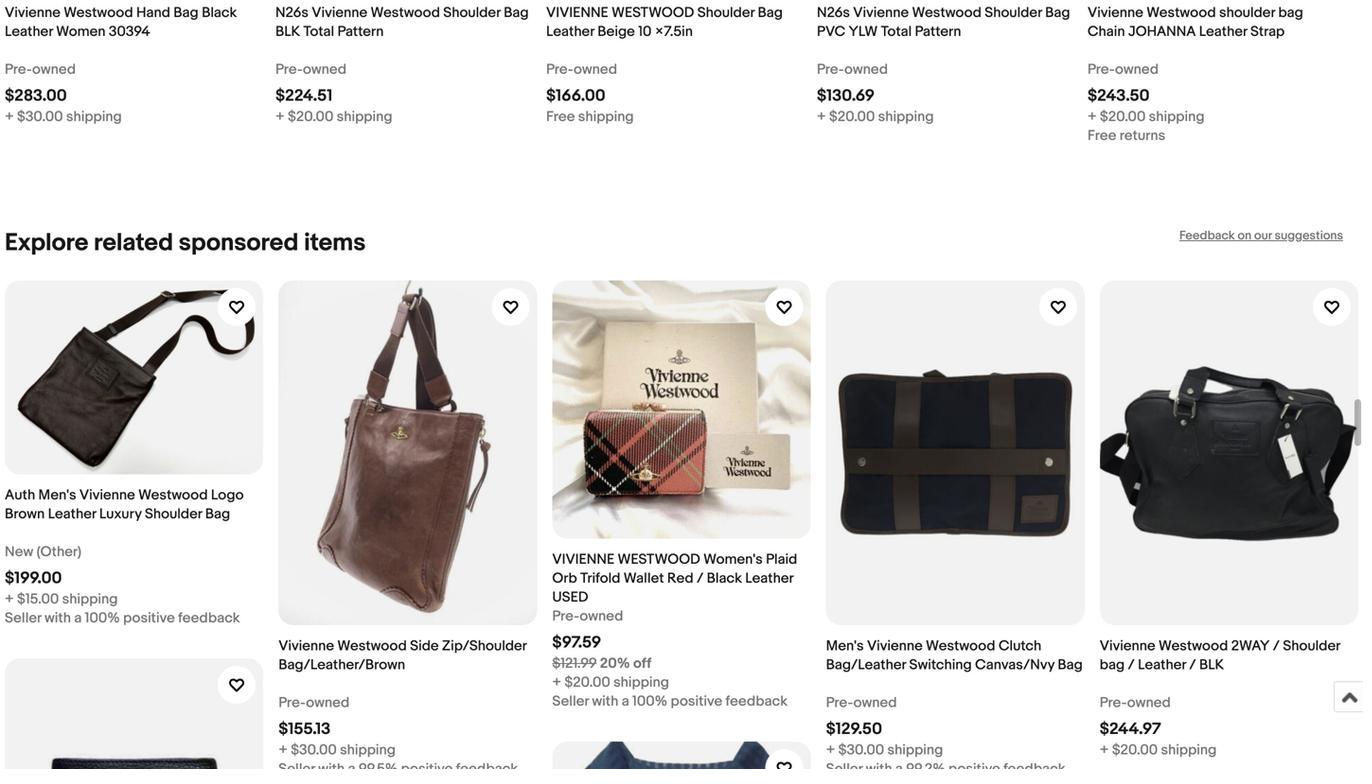 Task type: describe. For each thing, give the bounding box(es) containing it.
pre-owned text field for $129.50
[[826, 694, 897, 713]]

pre-owned text field for $224.51
[[276, 60, 347, 79]]

shipping for $244.97
[[1162, 742, 1217, 759]]

pre-owned $130.69 + $20.00 shipping
[[817, 61, 934, 125]]

bag inside the n26s vivienne westwood shoulder bag pvc ylw total pattern
[[1046, 4, 1071, 21]]

shipping inside vivienne westwood women's plaid orb trifold wallet red / black leather used pre-owned $97.59 $121.99 20% off + $20.00 shipping seller with a 100% positive feedback
[[614, 675, 670, 692]]

owned for $155.13
[[306, 695, 350, 712]]

+ for $244.97
[[1100, 742, 1109, 759]]

$97.59
[[553, 634, 602, 654]]

+ for $199.00
[[5, 591, 14, 608]]

leather inside vivienne westwood  shoulder bag leather beige 10 ×7.5in
[[546, 23, 595, 40]]

$130.69 text field
[[817, 86, 875, 106]]

$20.00 for $130.69
[[830, 108, 875, 125]]

westwood for vivienne westwood women's plaid orb trifold wallet red / black leather used pre-owned $97.59 $121.99 20% off + $20.00 shipping seller with a 100% positive feedback
[[618, 552, 701, 569]]

vivienne inside auth men's vivienne westwood logo brown leather luxury shoulder bag
[[79, 487, 135, 504]]

pre-owned text field for $243.50
[[1088, 60, 1159, 79]]

wallet
[[624, 571, 664, 588]]

n26s vivienne westwood shoulder bag blk total pattern
[[276, 4, 529, 40]]

×7.5in
[[655, 23, 693, 40]]

westwood inside vivienne westwood hand bag black leather women 30394
[[64, 4, 133, 21]]

+ for $129.50
[[826, 742, 836, 759]]

$166.00 text field
[[546, 86, 606, 106]]

$199.00 text field
[[5, 569, 62, 589]]

vivienne inside vivienne westwood shoulder bag chain johanna leather strap
[[1088, 4, 1144, 21]]

feedback on our suggestions
[[1180, 229, 1344, 243]]

plaid
[[766, 552, 798, 569]]

related
[[94, 229, 173, 258]]

vivienne inside the n26s vivienne westwood shoulder bag pvc ylw total pattern
[[854, 4, 909, 21]]

a inside vivienne westwood women's plaid orb trifold wallet red / black leather used pre-owned $97.59 $121.99 20% off + $20.00 shipping seller with a 100% positive feedback
[[622, 694, 630, 711]]

$30.00 for $155.13
[[291, 742, 337, 759]]

seller inside new (other) $199.00 + $15.00 shipping seller with a 100% positive feedback
[[5, 610, 41, 627]]

hand
[[136, 4, 170, 21]]

$244.97 text field
[[1100, 720, 1162, 740]]

men's inside men's vivienne westwood clutch bag/leather switching canvas/nvy bag
[[826, 638, 864, 655]]

bag/leather/brown
[[279, 657, 405, 674]]

new (other) $199.00 + $15.00 shipping seller with a 100% positive feedback
[[5, 544, 240, 627]]

shipping for $224.51
[[337, 108, 393, 125]]

$224.51 text field
[[276, 86, 333, 106]]

orb
[[553, 571, 577, 588]]

leather inside vivienne westwood women's plaid orb trifold wallet red / black leather used pre-owned $97.59 $121.99 20% off + $20.00 shipping seller with a 100% positive feedback
[[746, 571, 794, 588]]

vivienne inside vivienne westwood hand bag black leather women 30394
[[5, 4, 60, 21]]

seller inside vivienne westwood women's plaid orb trifold wallet red / black leather used pre-owned $97.59 $121.99 20% off + $20.00 shipping seller with a 100% positive feedback
[[553, 694, 589, 711]]

New (Other) text field
[[5, 543, 81, 562]]

pre-owned $244.97 + $20.00 shipping
[[1100, 695, 1217, 759]]

$243.50
[[1088, 86, 1150, 106]]

$166.00
[[546, 86, 606, 106]]

ylw
[[849, 23, 878, 40]]

total inside the n26s vivienne westwood shoulder bag pvc ylw total pattern
[[881, 23, 912, 40]]

bag/leather
[[826, 657, 906, 674]]

owned for $130.69
[[845, 61, 888, 78]]

trifold
[[581, 571, 621, 588]]

$244.97
[[1100, 720, 1162, 740]]

shipping inside pre-owned $166.00 free shipping
[[578, 108, 634, 125]]

shipping for $199.00
[[62, 591, 118, 608]]

shoulder inside auth men's vivienne westwood logo brown leather luxury shoulder bag
[[145, 506, 202, 523]]

$30.00 for $283.00
[[17, 108, 63, 125]]

vivienne westwood 2way / shoulder bag / leather / blk
[[1100, 638, 1341, 674]]

pre- for $155.13
[[279, 695, 306, 712]]

Seller with a 100% positive feedback text field
[[5, 609, 240, 628]]

blk inside vivienne westwood 2way / shoulder bag / leather / blk
[[1200, 657, 1225, 674]]

/ up $244.97
[[1128, 657, 1135, 674]]

total inside the "n26s vivienne westwood shoulder bag blk total pattern"
[[304, 23, 334, 40]]

feedback inside vivienne westwood women's plaid orb trifold wallet red / black leather used pre-owned $97.59 $121.99 20% off + $20.00 shipping seller with a 100% positive feedback
[[726, 694, 788, 711]]

feedback inside new (other) $199.00 + $15.00 shipping seller with a 100% positive feedback
[[178, 610, 240, 627]]

men's vivienne westwood clutch bag/leather switching canvas/nvy bag
[[826, 638, 1083, 674]]

(other)
[[37, 544, 81, 561]]

+ for $155.13
[[279, 742, 288, 759]]

+ $20.00 shipping text field for $244.97
[[1100, 741, 1217, 760]]

+ for $224.51
[[276, 108, 285, 125]]

bag inside vivienne westwood hand bag black leather women 30394
[[174, 4, 199, 21]]

items
[[304, 229, 366, 258]]

pre- for $244.97
[[1100, 695, 1128, 712]]

+ for $243.50
[[1088, 108, 1097, 125]]

$15.00
[[17, 591, 59, 608]]

$283.00
[[5, 86, 67, 106]]

$224.51
[[276, 86, 333, 106]]

side
[[410, 638, 439, 655]]

$199.00
[[5, 569, 62, 589]]

owned inside vivienne westwood women's plaid orb trifold wallet red / black leather used pre-owned $97.59 $121.99 20% off + $20.00 shipping seller with a 100% positive feedback
[[580, 609, 624, 626]]

westwood inside vivienne westwood shoulder bag chain johanna leather strap
[[1147, 4, 1217, 21]]

owned for $244.97
[[1128, 695, 1171, 712]]

10
[[638, 23, 652, 40]]

vivienne westwood  shoulder bag leather beige 10 ×7.5in
[[546, 4, 783, 40]]

auth
[[5, 487, 35, 504]]

/ inside vivienne westwood women's plaid orb trifold wallet red / black leather used pre-owned $97.59 $121.99 20% off + $20.00 shipping seller with a 100% positive feedback
[[697, 571, 704, 588]]

off
[[634, 656, 652, 673]]

feedback on our suggestions link
[[1180, 229, 1344, 243]]

women
[[56, 23, 106, 40]]

shoulder inside vivienne westwood  shoulder bag leather beige 10 ×7.5in
[[698, 4, 755, 21]]

chain
[[1088, 23, 1126, 40]]

Free returns text field
[[1088, 126, 1166, 145]]

feedback
[[1180, 229, 1236, 243]]

$20.00 for $224.51
[[288, 108, 334, 125]]

$20.00 inside vivienne westwood women's plaid orb trifold wallet red / black leather used pre-owned $97.59 $121.99 20% off + $20.00 shipping seller with a 100% positive feedback
[[565, 675, 611, 692]]

bag inside men's vivienne westwood clutch bag/leather switching canvas/nvy bag
[[1058, 657, 1083, 674]]

westwood inside the n26s vivienne westwood shoulder bag pvc ylw total pattern
[[912, 4, 982, 21]]

owned for $283.00
[[32, 61, 76, 78]]

westwood inside auth men's vivienne westwood logo brown leather luxury shoulder bag
[[138, 487, 208, 504]]

zip/shoulder
[[442, 638, 527, 655]]

pre-owned $283.00 + $30.00 shipping
[[5, 61, 122, 125]]

$97.59 text field
[[553, 634, 602, 654]]

positive inside new (other) $199.00 + $15.00 shipping seller with a 100% positive feedback
[[123, 610, 175, 627]]

shipping for $129.50
[[888, 742, 944, 759]]

pattern inside the n26s vivienne westwood shoulder bag pvc ylw total pattern
[[915, 23, 962, 40]]

vivienne westwood hand bag black leather women 30394
[[5, 4, 237, 40]]

pre-owned text field for $130.69
[[817, 60, 888, 79]]

vivienne for vivienne westwood women's plaid orb trifold wallet red / black leather used pre-owned $97.59 $121.99 20% off + $20.00 shipping seller with a 100% positive feedback
[[553, 552, 615, 569]]

returns
[[1120, 127, 1166, 144]]

100% inside new (other) $199.00 + $15.00 shipping seller with a 100% positive feedback
[[85, 610, 120, 627]]

blk inside the "n26s vivienne westwood shoulder bag blk total pattern"
[[276, 23, 300, 40]]

pre-owned text field for $166.00
[[546, 60, 617, 79]]

vivienne westwood women's plaid orb trifold wallet red / black leather used pre-owned $97.59 $121.99 20% off + $20.00 shipping seller with a 100% positive feedback
[[553, 552, 798, 711]]

clutch
[[999, 638, 1042, 655]]

red
[[668, 571, 694, 588]]

pre-owned text field for $244.97
[[1100, 694, 1171, 713]]



Task type: locate. For each thing, give the bounding box(es) containing it.
1 n26s from the left
[[276, 4, 309, 21]]

bag inside auth men's vivienne westwood logo brown leather luxury shoulder bag
[[205, 506, 230, 523]]

pre- for $224.51
[[276, 61, 303, 78]]

+ $20.00 shipping text field down $224.51 text field
[[276, 107, 393, 126]]

$20.00 inside the pre-owned $224.51 + $20.00 shipping
[[288, 108, 334, 125]]

$121.99
[[553, 656, 597, 673]]

pre- up $155.13
[[279, 695, 306, 712]]

vivienne up chain
[[1088, 4, 1144, 21]]

+ $20.00 shipping text field down $244.97 text box
[[1100, 741, 1217, 760]]

switching
[[910, 657, 972, 674]]

pre- inside the pre-owned $224.51 + $20.00 shipping
[[276, 61, 303, 78]]

+ $15.00 shipping text field
[[5, 590, 118, 609]]

1 vertical spatial black
[[707, 571, 742, 588]]

with inside new (other) $199.00 + $15.00 shipping seller with a 100% positive feedback
[[44, 610, 71, 627]]

pre-owned text field down used
[[553, 608, 624, 627]]

1 vertical spatial men's
[[826, 638, 864, 655]]

owned for $166.00
[[574, 61, 617, 78]]

brown
[[5, 506, 45, 523]]

100% inside vivienne westwood women's plaid orb trifold wallet red / black leather used pre-owned $97.59 $121.99 20% off + $20.00 shipping seller with a 100% positive feedback
[[633, 694, 668, 711]]

bag inside vivienne westwood  shoulder bag leather beige 10 ×7.5in
[[758, 4, 783, 21]]

n26s for $130.69
[[817, 4, 850, 21]]

+ $30.00 shipping text field for $129.50
[[826, 741, 944, 760]]

Pre-owned text field
[[5, 60, 76, 79], [546, 60, 617, 79], [817, 60, 888, 79], [1088, 60, 1159, 79], [279, 694, 350, 713], [1100, 694, 1171, 713]]

vivienne
[[5, 4, 60, 21], [312, 4, 368, 21], [854, 4, 909, 21], [1088, 4, 1144, 21], [79, 487, 135, 504], [279, 638, 334, 655], [867, 638, 923, 655], [1100, 638, 1156, 655]]

pre- up $283.00
[[5, 61, 32, 78]]

1 horizontal spatial seller
[[553, 694, 589, 711]]

1 horizontal spatial total
[[881, 23, 912, 40]]

vivienne up trifold
[[553, 552, 615, 569]]

0 horizontal spatial blk
[[276, 23, 300, 40]]

vivienne up beige
[[546, 4, 609, 21]]

/
[[697, 571, 704, 588], [1274, 638, 1280, 655], [1128, 657, 1135, 674], [1190, 657, 1197, 674]]

shipping inside the pre-owned $244.97 + $20.00 shipping
[[1162, 742, 1217, 759]]

$20.00 up free returns text box
[[1100, 108, 1146, 125]]

shipping inside new (other) $199.00 + $15.00 shipping seller with a 100% positive feedback
[[62, 591, 118, 608]]

luxury
[[99, 506, 142, 523]]

1 vertical spatial bag
[[1100, 657, 1125, 674]]

pre-owned text field for $283.00
[[5, 60, 76, 79]]

$20.00 inside pre-owned $130.69 + $20.00 shipping
[[830, 108, 875, 125]]

n26s up $224.51
[[276, 4, 309, 21]]

logo
[[211, 487, 244, 504]]

2 pattern from the left
[[915, 23, 962, 40]]

shoulder inside the n26s vivienne westwood shoulder bag pvc ylw total pattern
[[985, 4, 1042, 21]]

1 vertical spatial a
[[622, 694, 630, 711]]

a inside new (other) $199.00 + $15.00 shipping seller with a 100% positive feedback
[[74, 610, 82, 627]]

owned up $155.13 text box
[[306, 695, 350, 712]]

leather inside vivienne westwood hand bag black leather women 30394
[[5, 23, 53, 40]]

pre- inside pre-owned $243.50 + $20.00 shipping free returns
[[1088, 61, 1116, 78]]

0 horizontal spatial total
[[304, 23, 334, 40]]

$30.00
[[17, 108, 63, 125], [291, 742, 337, 759], [839, 742, 885, 759]]

0 horizontal spatial pre-owned text field
[[276, 60, 347, 79]]

leather left beige
[[546, 23, 595, 40]]

+ down $244.97 text box
[[1100, 742, 1109, 759]]

0 vertical spatial 100%
[[85, 610, 120, 627]]

owned for $243.50
[[1116, 61, 1159, 78]]

0 horizontal spatial free
[[546, 108, 575, 125]]

$20.00 inside pre-owned $243.50 + $20.00 shipping free returns
[[1100, 108, 1146, 125]]

2 horizontal spatial + $30.00 shipping text field
[[826, 741, 944, 760]]

pre- inside vivienne westwood women's plaid orb trifold wallet red / black leather used pre-owned $97.59 $121.99 20% off + $20.00 shipping seller with a 100% positive feedback
[[553, 609, 580, 626]]

$20.00 for $244.97
[[1113, 742, 1158, 759]]

0 vertical spatial westwood
[[612, 4, 695, 21]]

$20.00 down $224.51
[[288, 108, 334, 125]]

leather inside vivienne westwood 2way / shoulder bag / leather / blk
[[1139, 657, 1187, 674]]

black
[[202, 4, 237, 21], [707, 571, 742, 588]]

0 vertical spatial pre-owned text field
[[276, 60, 347, 79]]

1 vertical spatial positive
[[671, 694, 723, 711]]

+ down $155.13
[[279, 742, 288, 759]]

vivienne up luxury
[[79, 487, 135, 504]]

vivienne inside vivienne westwood 2way / shoulder bag / leather / blk
[[1100, 638, 1156, 655]]

+ inside pre-owned $155.13 + $30.00 shipping
[[279, 742, 288, 759]]

owned inside the pre-owned $129.50 + $30.00 shipping
[[854, 695, 897, 712]]

pre-owned text field up $130.69 text box
[[817, 60, 888, 79]]

pre- for $243.50
[[1088, 61, 1116, 78]]

/ right 'red'
[[697, 571, 704, 588]]

1 horizontal spatial pattern
[[915, 23, 962, 40]]

+ for $283.00
[[5, 108, 14, 125]]

0 horizontal spatial feedback
[[178, 610, 240, 627]]

beige
[[598, 23, 635, 40]]

explore
[[5, 229, 88, 258]]

our
[[1255, 229, 1273, 243]]

n26s up "pvc"
[[817, 4, 850, 21]]

1 horizontal spatial men's
[[826, 638, 864, 655]]

bag inside the "n26s vivienne westwood shoulder bag blk total pattern"
[[504, 4, 529, 21]]

$155.13
[[279, 720, 331, 740]]

100%
[[85, 610, 120, 627], [633, 694, 668, 711]]

vivienne inside vivienne westwood women's plaid orb trifold wallet red / black leather used pre-owned $97.59 $121.99 20% off + $20.00 shipping seller with a 100% positive feedback
[[553, 552, 615, 569]]

westwood
[[612, 4, 695, 21], [618, 552, 701, 569]]

shipping for $130.69
[[879, 108, 934, 125]]

n26s
[[276, 4, 309, 21], [817, 4, 850, 21]]

free left returns
[[1088, 127, 1117, 144]]

pre-owned text field up $224.51
[[276, 60, 347, 79]]

+ inside vivienne westwood women's plaid orb trifold wallet red / black leather used pre-owned $97.59 $121.99 20% off + $20.00 shipping seller with a 100% positive feedback
[[553, 675, 562, 692]]

westwood for vivienne westwood  shoulder bag leather beige 10 ×7.5in
[[612, 4, 695, 21]]

1 horizontal spatial pre-owned text field
[[553, 608, 624, 627]]

+ inside pre-owned $130.69 + $20.00 shipping
[[817, 108, 826, 125]]

+ $20.00 shipping text field
[[276, 107, 393, 126], [817, 107, 934, 126], [1088, 107, 1205, 126], [1100, 741, 1217, 760]]

/ right "2way"
[[1274, 638, 1280, 655]]

+ down $130.69 text box
[[817, 108, 826, 125]]

pattern
[[338, 23, 384, 40], [915, 23, 962, 40]]

1 horizontal spatial positive
[[671, 694, 723, 711]]

0 horizontal spatial seller
[[5, 610, 41, 627]]

shoulder
[[1220, 4, 1276, 21]]

owned inside pre-owned $155.13 + $30.00 shipping
[[306, 695, 350, 712]]

leather down plaid
[[746, 571, 794, 588]]

n26s inside the "n26s vivienne westwood shoulder bag blk total pattern"
[[276, 4, 309, 21]]

johanna
[[1129, 23, 1197, 40]]

blk up the pre-owned $244.97 + $20.00 shipping
[[1200, 657, 1225, 674]]

pre-owned text field up $155.13
[[279, 694, 350, 713]]

shipping inside pre-owned $130.69 + $20.00 shipping
[[879, 108, 934, 125]]

feedback
[[178, 610, 240, 627], [726, 694, 788, 711]]

+ inside pre-owned $283.00 + $30.00 shipping
[[5, 108, 14, 125]]

+ inside the pre-owned $129.50 + $30.00 shipping
[[826, 742, 836, 759]]

pre- for $283.00
[[5, 61, 32, 78]]

blk
[[276, 23, 300, 40], [1200, 657, 1225, 674]]

$30.00 down $283.00
[[17, 108, 63, 125]]

+ inside the pre-owned $244.97 + $20.00 shipping
[[1100, 742, 1109, 759]]

shipping for $243.50
[[1149, 108, 1205, 125]]

0 horizontal spatial with
[[44, 610, 71, 627]]

20%
[[600, 656, 630, 673]]

bag
[[174, 4, 199, 21], [504, 4, 529, 21], [758, 4, 783, 21], [1046, 4, 1071, 21], [205, 506, 230, 523], [1058, 657, 1083, 674]]

a
[[74, 610, 82, 627], [622, 694, 630, 711]]

pattern up the pre-owned $224.51 + $20.00 shipping
[[338, 23, 384, 40]]

pre- inside pre-owned $130.69 + $20.00 shipping
[[817, 61, 845, 78]]

seller down '$121.99'
[[553, 694, 589, 711]]

owned
[[32, 61, 76, 78], [303, 61, 347, 78], [574, 61, 617, 78], [845, 61, 888, 78], [1116, 61, 1159, 78], [580, 609, 624, 626], [306, 695, 350, 712], [854, 695, 897, 712], [1128, 695, 1171, 712]]

vivienne westwood shoulder bag chain johanna leather strap
[[1088, 4, 1304, 40]]

owned inside pre-owned $283.00 + $30.00 shipping
[[32, 61, 76, 78]]

$30.00 inside the pre-owned $129.50 + $30.00 shipping
[[839, 742, 885, 759]]

shipping inside pre-owned $243.50 + $20.00 shipping free returns
[[1149, 108, 1205, 125]]

0 vertical spatial with
[[44, 610, 71, 627]]

+ for $130.69
[[817, 108, 826, 125]]

leather left women
[[5, 23, 53, 40]]

bag inside vivienne westwood shoulder bag chain johanna leather strap
[[1279, 4, 1304, 21]]

1 vertical spatial seller
[[553, 694, 589, 711]]

pre- up "$130.69"
[[817, 61, 845, 78]]

with
[[44, 610, 71, 627], [592, 694, 619, 711]]

pre-owned $129.50 + $30.00 shipping
[[826, 695, 944, 759]]

owned up "$97.59"
[[580, 609, 624, 626]]

1 horizontal spatial with
[[592, 694, 619, 711]]

+ down $283.00 text field
[[5, 108, 14, 125]]

pre-owned text field up $244.97 text box
[[1100, 694, 1171, 713]]

0 vertical spatial blk
[[276, 23, 300, 40]]

women's
[[704, 552, 763, 569]]

0 horizontal spatial + $30.00 shipping text field
[[5, 107, 122, 126]]

0 horizontal spatial positive
[[123, 610, 175, 627]]

$129.50
[[826, 720, 883, 740]]

1 horizontal spatial bag
[[1279, 4, 1304, 21]]

pre- inside the pre-owned $129.50 + $30.00 shipping
[[826, 695, 854, 712]]

1 horizontal spatial black
[[707, 571, 742, 588]]

with down + $20.00 shipping text field
[[592, 694, 619, 711]]

owned for $224.51
[[303, 61, 347, 78]]

1 vertical spatial feedback
[[726, 694, 788, 711]]

$30.00 down $155.13
[[291, 742, 337, 759]]

+ $30.00 shipping text field down $283.00 text field
[[5, 107, 122, 126]]

men's up bag/leather
[[826, 638, 864, 655]]

pattern inside the "n26s vivienne westwood shoulder bag blk total pattern"
[[338, 23, 384, 40]]

1 horizontal spatial $30.00
[[291, 742, 337, 759]]

explore related sponsored items
[[5, 229, 366, 258]]

pre-owned $155.13 + $30.00 shipping
[[279, 695, 396, 759]]

leather down shoulder
[[1200, 23, 1248, 40]]

0 horizontal spatial a
[[74, 610, 82, 627]]

0 horizontal spatial $30.00
[[17, 108, 63, 125]]

1 total from the left
[[304, 23, 334, 40]]

1 horizontal spatial + $30.00 shipping text field
[[279, 741, 396, 760]]

bag
[[1279, 4, 1304, 21], [1100, 657, 1125, 674]]

group containing $199.00
[[5, 281, 1359, 770]]

0 horizontal spatial men's
[[38, 487, 76, 504]]

vivienne up 'bag/leather/brown'
[[279, 638, 334, 655]]

1 horizontal spatial 100%
[[633, 694, 668, 711]]

shipping inside the pre-owned $224.51 + $20.00 shipping
[[337, 108, 393, 125]]

vivienne up ylw
[[854, 4, 909, 21]]

$20.00 inside the pre-owned $244.97 + $20.00 shipping
[[1113, 742, 1158, 759]]

n26s for $224.51
[[276, 4, 309, 21]]

bag up 'strap'
[[1279, 4, 1304, 21]]

$20.00
[[288, 108, 334, 125], [830, 108, 875, 125], [1100, 108, 1146, 125], [565, 675, 611, 692], [1113, 742, 1158, 759]]

pre-owned $243.50 + $20.00 shipping free returns
[[1088, 61, 1205, 144]]

pre-owned $224.51 + $20.00 shipping
[[276, 61, 393, 125]]

used
[[553, 590, 589, 607]]

0 vertical spatial seller
[[5, 610, 41, 627]]

owned up $243.50 text field
[[1116, 61, 1159, 78]]

$30.00 inside pre-owned $283.00 + $30.00 shipping
[[17, 108, 63, 125]]

owned up $244.97 text box
[[1128, 695, 1171, 712]]

men's
[[38, 487, 76, 504], [826, 638, 864, 655]]

30394
[[109, 23, 150, 40]]

owned inside pre-owned $243.50 + $20.00 shipping free returns
[[1116, 61, 1159, 78]]

list
[[5, 0, 1359, 176]]

$243.50 text field
[[1088, 86, 1150, 106]]

free down the $166.00 text box
[[546, 108, 575, 125]]

0 vertical spatial black
[[202, 4, 237, 21]]

westwood inside vivienne westwood 2way / shoulder bag / leather / blk
[[1159, 638, 1229, 655]]

leather up the pre-owned $244.97 + $20.00 shipping
[[1139, 657, 1187, 674]]

100% down + $15.00 shipping 'text field'
[[85, 610, 120, 627]]

1 pattern from the left
[[338, 23, 384, 40]]

owned up $283.00
[[32, 61, 76, 78]]

0 vertical spatial positive
[[123, 610, 175, 627]]

seller
[[5, 610, 41, 627], [553, 694, 589, 711]]

list containing $283.00
[[5, 0, 1359, 176]]

blk up $224.51
[[276, 23, 300, 40]]

pre- inside pre-owned $283.00 + $30.00 shipping
[[5, 61, 32, 78]]

0 horizontal spatial pattern
[[338, 23, 384, 40]]

westwood up wallet
[[618, 552, 701, 569]]

shipping for $283.00
[[66, 108, 122, 125]]

owned inside pre-owned $130.69 + $20.00 shipping
[[845, 61, 888, 78]]

0 horizontal spatial bag
[[1100, 657, 1125, 674]]

vivienne for vivienne westwood  shoulder bag leather beige 10 ×7.5in
[[546, 4, 609, 21]]

+ $30.00 shipping text field
[[5, 107, 122, 126], [279, 741, 396, 760], [826, 741, 944, 760]]

0 vertical spatial men's
[[38, 487, 76, 504]]

black right 'hand'
[[202, 4, 237, 21]]

westwood up 10 on the left top of the page
[[612, 4, 695, 21]]

owned for $129.50
[[854, 695, 897, 712]]

pre-owned text field for $97.59
[[553, 608, 624, 627]]

total up the pre-owned $224.51 + $20.00 shipping
[[304, 23, 334, 40]]

1 horizontal spatial blk
[[1200, 657, 1225, 674]]

$20.00 down $130.69 text box
[[830, 108, 875, 125]]

pre- for $166.00
[[546, 61, 574, 78]]

pre- up $224.51
[[276, 61, 303, 78]]

sponsored
[[179, 229, 299, 258]]

+ down $129.50
[[826, 742, 836, 759]]

vivienne up women
[[5, 4, 60, 21]]

westwood inside vivienne westwood  shoulder bag leather beige 10 ×7.5in
[[612, 4, 695, 21]]

1 vertical spatial pre-owned text field
[[553, 608, 624, 627]]

$129.50 text field
[[826, 720, 883, 740]]

+
[[5, 108, 14, 125], [276, 108, 285, 125], [817, 108, 826, 125], [1088, 108, 1097, 125], [5, 591, 14, 608], [553, 675, 562, 692], [279, 742, 288, 759], [826, 742, 836, 759], [1100, 742, 1109, 759]]

men's inside auth men's vivienne westwood logo brown leather luxury shoulder bag
[[38, 487, 76, 504]]

westwood inside vivienne westwood side zip/shoulder bag/leather/brown
[[338, 638, 407, 655]]

auth men's vivienne westwood logo brown leather luxury shoulder bag
[[5, 487, 244, 523]]

free inside pre-owned $166.00 free shipping
[[546, 108, 575, 125]]

$155.13 text field
[[279, 720, 331, 740]]

pre- for $129.50
[[826, 695, 854, 712]]

+ down $224.51
[[276, 108, 285, 125]]

2 horizontal spatial $30.00
[[839, 742, 885, 759]]

0 horizontal spatial black
[[202, 4, 237, 21]]

men's right auth
[[38, 487, 76, 504]]

westwood inside men's vivienne westwood clutch bag/leather switching canvas/nvy bag
[[926, 638, 996, 655]]

positive inside vivienne westwood women's plaid orb trifold wallet red / black leather used pre-owned $97.59 $121.99 20% off + $20.00 shipping seller with a 100% positive feedback
[[671, 694, 723, 711]]

a down + $20.00 shipping text field
[[622, 694, 630, 711]]

+ $20.00 shipping text field up returns
[[1088, 107, 1205, 126]]

shoulder inside the "n26s vivienne westwood shoulder bag blk total pattern"
[[443, 4, 501, 21]]

owned up $129.50
[[854, 695, 897, 712]]

+ left $15.00 at the left of the page
[[5, 591, 14, 608]]

vivienne inside men's vivienne westwood clutch bag/leather switching canvas/nvy bag
[[867, 638, 923, 655]]

vivienne up $244.97
[[1100, 638, 1156, 655]]

n26s vivienne westwood shoulder bag pvc ylw total pattern
[[817, 4, 1071, 40]]

vivienne inside vivienne westwood side zip/shoulder bag/leather/brown
[[279, 638, 334, 655]]

westwood
[[64, 4, 133, 21], [371, 4, 440, 21], [912, 4, 982, 21], [1147, 4, 1217, 21], [138, 487, 208, 504], [338, 638, 407, 655], [926, 638, 996, 655], [1159, 638, 1229, 655]]

black down women's
[[707, 571, 742, 588]]

$30.00 down $129.50
[[839, 742, 885, 759]]

Seller with a 100% positive feedback text field
[[553, 693, 788, 712]]

1 horizontal spatial a
[[622, 694, 630, 711]]

Free shipping text field
[[546, 107, 634, 126]]

1 horizontal spatial n26s
[[817, 4, 850, 21]]

pre- up $244.97 text box
[[1100, 695, 1128, 712]]

+ $20.00 shipping text field for $243.50
[[1088, 107, 1205, 126]]

strap
[[1251, 23, 1285, 40]]

group
[[5, 281, 1359, 770]]

2 vertical spatial pre-owned text field
[[826, 694, 897, 713]]

None text field
[[279, 760, 518, 770]]

vivienne inside the "n26s vivienne westwood shoulder bag blk total pattern"
[[312, 4, 368, 21]]

with inside vivienne westwood women's plaid orb trifold wallet red / black leather used pre-owned $97.59 $121.99 20% off + $20.00 shipping seller with a 100% positive feedback
[[592, 694, 619, 711]]

0 vertical spatial vivienne
[[546, 4, 609, 21]]

free inside pre-owned $243.50 + $20.00 shipping free returns
[[1088, 127, 1117, 144]]

free
[[546, 108, 575, 125], [1088, 127, 1117, 144]]

pvc
[[817, 23, 846, 40]]

+ $30.00 shipping text field for $155.13
[[279, 741, 396, 760]]

westwood inside the "n26s vivienne westwood shoulder bag blk total pattern"
[[371, 4, 440, 21]]

pre- up $129.50
[[826, 695, 854, 712]]

seller down $15.00 at the left of the page
[[5, 610, 41, 627]]

suggestions
[[1275, 229, 1344, 243]]

1 vertical spatial westwood
[[618, 552, 701, 569]]

a down + $15.00 shipping 'text field'
[[74, 610, 82, 627]]

0 vertical spatial free
[[546, 108, 575, 125]]

Pre-owned text field
[[276, 60, 347, 79], [553, 608, 624, 627], [826, 694, 897, 713]]

+ inside pre-owned $243.50 + $20.00 shipping free returns
[[1088, 108, 1097, 125]]

$20.00 down '$121.99'
[[565, 675, 611, 692]]

pre-owned text field up the $129.50 text field at bottom
[[826, 694, 897, 713]]

+ down $243.50
[[1088, 108, 1097, 125]]

shipping for $155.13
[[340, 742, 396, 759]]

shoulder inside vivienne westwood 2way / shoulder bag / leather / blk
[[1284, 638, 1341, 655]]

2 total from the left
[[881, 23, 912, 40]]

pre- inside pre-owned $166.00 free shipping
[[546, 61, 574, 78]]

black inside vivienne westwood hand bag black leather women 30394
[[202, 4, 237, 21]]

+ inside new (other) $199.00 + $15.00 shipping seller with a 100% positive feedback
[[5, 591, 14, 608]]

+ $20.00 shipping text field for $130.69
[[817, 107, 934, 126]]

1 vertical spatial blk
[[1200, 657, 1225, 674]]

vivienne up bag/leather
[[867, 638, 923, 655]]

n26s inside the n26s vivienne westwood shoulder bag pvc ylw total pattern
[[817, 4, 850, 21]]

pre-owned text field up the $166.00 text box
[[546, 60, 617, 79]]

pre- down used
[[553, 609, 580, 626]]

vivienne
[[546, 4, 609, 21], [553, 552, 615, 569]]

with down + $15.00 shipping 'text field'
[[44, 610, 71, 627]]

on
[[1238, 229, 1252, 243]]

+ $30.00 shipping text field down $155.13 text box
[[279, 741, 396, 760]]

0 vertical spatial a
[[74, 610, 82, 627]]

owned inside pre-owned $166.00 free shipping
[[574, 61, 617, 78]]

2 horizontal spatial pre-owned text field
[[826, 694, 897, 713]]

pre- up '$166.00'
[[546, 61, 574, 78]]

1 vertical spatial 100%
[[633, 694, 668, 711]]

previous price $121.99 20% off text field
[[553, 655, 652, 674]]

0 horizontal spatial n26s
[[276, 4, 309, 21]]

pre-owned text field up $283.00
[[5, 60, 76, 79]]

1 vertical spatial with
[[592, 694, 619, 711]]

pre-owned text field for $155.13
[[279, 694, 350, 713]]

leather up (other)
[[48, 506, 96, 523]]

canvas/nvy
[[976, 657, 1055, 674]]

0 vertical spatial feedback
[[178, 610, 240, 627]]

0 vertical spatial bag
[[1279, 4, 1304, 21]]

2way
[[1232, 638, 1270, 655]]

None text field
[[826, 760, 1066, 770]]

bag up $244.97 text box
[[1100, 657, 1125, 674]]

$20.00 down $244.97 text box
[[1113, 742, 1158, 759]]

+ $30.00 shipping text field for $283.00
[[5, 107, 122, 126]]

total right ylw
[[881, 23, 912, 40]]

1 horizontal spatial free
[[1088, 127, 1117, 144]]

vivienne inside vivienne westwood  shoulder bag leather beige 10 ×7.5in
[[546, 4, 609, 21]]

/ up the pre-owned $244.97 + $20.00 shipping
[[1190, 657, 1197, 674]]

black inside vivienne westwood women's plaid orb trifold wallet red / black leather used pre-owned $97.59 $121.99 20% off + $20.00 shipping seller with a 100% positive feedback
[[707, 571, 742, 588]]

1 horizontal spatial feedback
[[726, 694, 788, 711]]

+ $20.00 shipping text field for $224.51
[[276, 107, 393, 126]]

leather inside auth men's vivienne westwood logo brown leather luxury shoulder bag
[[48, 506, 96, 523]]

bag inside vivienne westwood 2way / shoulder bag / leather / blk
[[1100, 657, 1125, 674]]

shipping inside pre-owned $155.13 + $30.00 shipping
[[340, 742, 396, 759]]

$130.69
[[817, 86, 875, 106]]

+ down '$121.99'
[[553, 675, 562, 692]]

1 vertical spatial free
[[1088, 127, 1117, 144]]

pre- up $243.50 text field
[[1088, 61, 1116, 78]]

+ $20.00 shipping text field down $130.69 text box
[[817, 107, 934, 126]]

pattern right ylw
[[915, 23, 962, 40]]

$30.00 inside pre-owned $155.13 + $30.00 shipping
[[291, 742, 337, 759]]

owned up $224.51 text field
[[303, 61, 347, 78]]

owned up the $166.00 text box
[[574, 61, 617, 78]]

total
[[304, 23, 334, 40], [881, 23, 912, 40]]

leather inside vivienne westwood shoulder bag chain johanna leather strap
[[1200, 23, 1248, 40]]

positive
[[123, 610, 175, 627], [671, 694, 723, 711]]

pre- for $130.69
[[817, 61, 845, 78]]

pre-owned text field up $243.50
[[1088, 60, 1159, 79]]

new
[[5, 544, 33, 561]]

100% down off
[[633, 694, 668, 711]]

$30.00 for $129.50
[[839, 742, 885, 759]]

+ $20.00 shipping text field
[[553, 674, 670, 693]]

pre- inside the pre-owned $244.97 + $20.00 shipping
[[1100, 695, 1128, 712]]

0 horizontal spatial 100%
[[85, 610, 120, 627]]

$20.00 for $243.50
[[1100, 108, 1146, 125]]

westwood inside vivienne westwood women's plaid orb trifold wallet red / black leather used pre-owned $97.59 $121.99 20% off + $20.00 shipping seller with a 100% positive feedback
[[618, 552, 701, 569]]

leather
[[5, 23, 53, 40], [546, 23, 595, 40], [1200, 23, 1248, 40], [48, 506, 96, 523], [746, 571, 794, 588], [1139, 657, 1187, 674]]

owned inside the pre-owned $244.97 + $20.00 shipping
[[1128, 695, 1171, 712]]

owned up $130.69 text box
[[845, 61, 888, 78]]

vivienne westwood side zip/shoulder bag/leather/brown
[[279, 638, 527, 674]]

pre- inside pre-owned $155.13 + $30.00 shipping
[[279, 695, 306, 712]]

2 n26s from the left
[[817, 4, 850, 21]]

+ $30.00 shipping text field down the $129.50 text field at bottom
[[826, 741, 944, 760]]

shoulder
[[443, 4, 501, 21], [698, 4, 755, 21], [985, 4, 1042, 21], [145, 506, 202, 523], [1284, 638, 1341, 655]]

pre-owned $166.00 free shipping
[[546, 61, 634, 125]]

vivienne up the pre-owned $224.51 + $20.00 shipping
[[312, 4, 368, 21]]

1 vertical spatial vivienne
[[553, 552, 615, 569]]

$283.00 text field
[[5, 86, 67, 106]]



Task type: vqa. For each thing, say whether or not it's contained in the screenshot.
Apple MacBook Pro 13" 2019 Gray - Core i7 2.8GHz 8GB RAM 512GB SSD - Very Good
no



